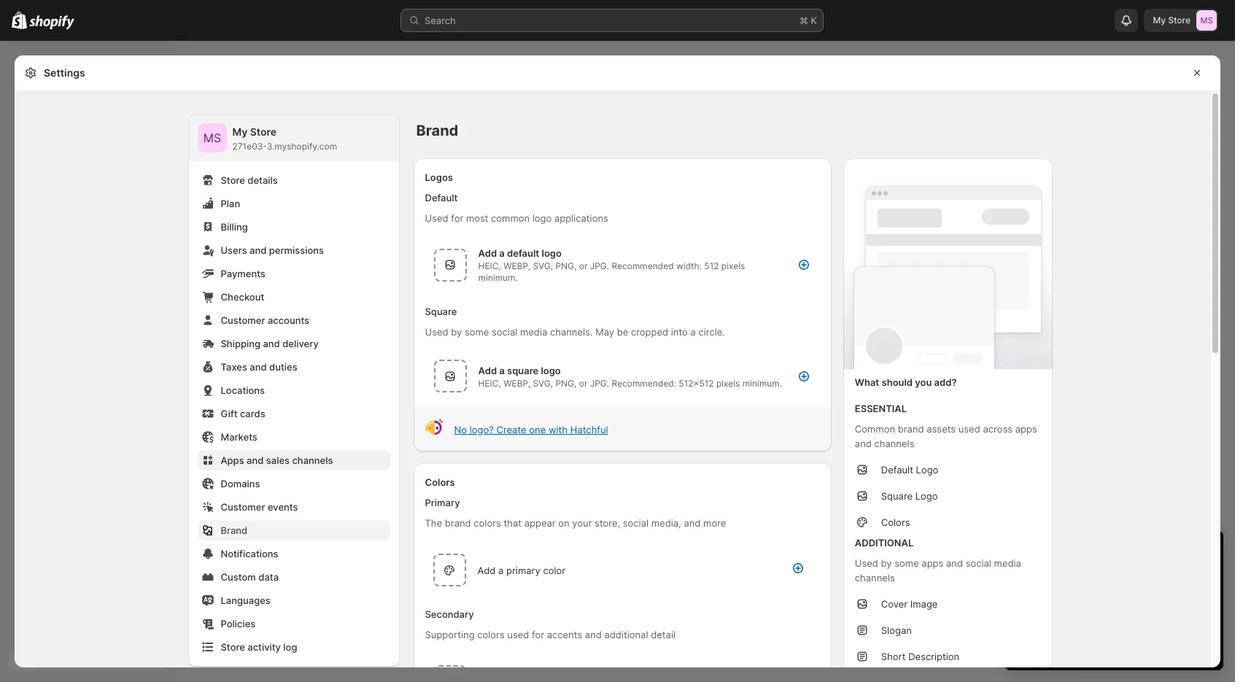 Task type: vqa. For each thing, say whether or not it's contained in the screenshot.
apps to the top
yes



Task type: describe. For each thing, give the bounding box(es) containing it.
checkout
[[221, 291, 264, 303]]

plan
[[221, 198, 240, 209]]

pixels inside add a square logo heic, webp, svg, png, or jpg. recommended: 512×512 pixels minimum.
[[716, 378, 740, 389]]

svg, for square
[[533, 378, 553, 389]]

⌘ k
[[800, 15, 817, 26]]

additional
[[604, 629, 648, 641]]

your inside dropdown button
[[1112, 544, 1143, 561]]

1 horizontal spatial shopify image
[[29, 15, 75, 30]]

taxes and duties
[[221, 361, 297, 373]]

logo for default logo
[[916, 464, 939, 476]]

3 inside dropdown button
[[1019, 544, 1029, 561]]

used by some social media channels. may be cropped into a circle.
[[425, 326, 725, 338]]

search
[[425, 15, 456, 26]]

markets
[[221, 431, 257, 443]]

pixels inside the add a default logo heic, webp, svg, png, or jpg. recommended width: 512 pixels minimum.
[[722, 260, 745, 271]]

most
[[466, 212, 488, 224]]

my store 271e03-3.myshopify.com
[[232, 125, 337, 152]]

with
[[549, 424, 568, 435]]

payments link
[[197, 263, 390, 284]]

taxes and duties link
[[197, 357, 390, 377]]

media inside used by some apps and social media channels
[[994, 557, 1021, 569]]

square
[[507, 364, 539, 376]]

or for add a default logo
[[579, 260, 588, 271]]

add
[[1105, 614, 1123, 625]]

used for used for most common logo applications
[[425, 212, 448, 224]]

1 vertical spatial social
[[623, 517, 649, 529]]

$1/month
[[1111, 584, 1154, 596]]

3 days left in your trial button
[[1005, 530, 1224, 561]]

0 horizontal spatial to
[[1052, 570, 1061, 582]]

add a default logo heic, webp, svg, png, or jpg. recommended width: 512 pixels minimum.
[[478, 247, 745, 283]]

logo?
[[470, 424, 494, 435]]

0 horizontal spatial colors
[[425, 476, 455, 488]]

bonus
[[1125, 614, 1153, 625]]

0 vertical spatial logo
[[532, 212, 552, 224]]

default for default
[[425, 192, 458, 204]]

gift cards link
[[197, 403, 390, 424]]

log
[[283, 641, 297, 653]]

accents
[[547, 629, 582, 641]]

for for first 3 months for $1/month
[[1096, 584, 1109, 596]]

color
[[543, 564, 566, 576]]

default for default logo
[[881, 464, 913, 476]]

apps inside common brand assets used across apps and channels
[[1015, 423, 1037, 435]]

apps and sales channels link
[[197, 450, 390, 471]]

permissions
[[269, 244, 324, 256]]

customer events
[[221, 501, 298, 513]]

512
[[704, 260, 719, 271]]

be
[[617, 326, 628, 338]]

your inside 'settings' dialog
[[572, 517, 592, 529]]

data
[[258, 571, 279, 583]]

short description
[[881, 651, 960, 663]]

and inside to customize your online store and add bonus features
[[1086, 614, 1103, 625]]

notifications link
[[197, 544, 390, 564]]

by for used by some apps and social media channels
[[881, 557, 892, 569]]

common brand assets used across apps and channels
[[855, 423, 1037, 449]]

0 vertical spatial colors
[[474, 517, 501, 529]]

my for my store 271e03-3.myshopify.com
[[232, 125, 248, 138]]

cropped
[[631, 326, 668, 338]]

assets
[[927, 423, 956, 435]]

jpg. for add a square logo
[[590, 378, 609, 389]]

users
[[221, 244, 247, 256]]

to inside to customize your online store and add bonus features
[[1125, 599, 1134, 611]]

in
[[1096, 544, 1108, 561]]

brand for common
[[898, 423, 924, 435]]

0 vertical spatial store
[[1071, 599, 1094, 611]]

slogan
[[881, 625, 912, 636]]

into
[[671, 326, 688, 338]]

events
[[268, 501, 298, 513]]

social inside used by some apps and social media channels
[[966, 557, 992, 569]]

left
[[1070, 544, 1092, 561]]

may
[[595, 326, 614, 338]]

channels for additional
[[855, 572, 895, 584]]

one
[[529, 424, 546, 435]]

the brand colors that appear on your store, social media, and more
[[425, 517, 726, 529]]

used inside common brand assets used across apps and channels
[[959, 423, 980, 435]]

primary
[[506, 564, 541, 576]]

1 vertical spatial used
[[507, 629, 529, 641]]

some for social
[[465, 326, 489, 338]]

billing
[[221, 221, 248, 233]]

default logo
[[881, 464, 939, 476]]

supporting colors used for accents and additional detail
[[425, 629, 676, 641]]

checkout link
[[197, 287, 390, 307]]

should
[[882, 376, 913, 388]]

payments
[[221, 268, 265, 279]]

⌘
[[800, 15, 808, 26]]

my for my store
[[1153, 15, 1166, 26]]

store up "plan"
[[221, 174, 245, 186]]

additional
[[855, 537, 914, 549]]

webp, for square
[[504, 378, 530, 389]]

apps inside used by some apps and social media channels
[[922, 557, 944, 569]]

you
[[915, 376, 932, 388]]

a left 'paid'
[[1064, 570, 1069, 582]]

a for add a primary color
[[498, 564, 504, 576]]

minimum. inside the add a default logo heic, webp, svg, png, or jpg. recommended width: 512 pixels minimum.
[[478, 272, 518, 283]]

logos
[[425, 171, 453, 183]]

apps and sales channels
[[221, 455, 333, 466]]

271e03-
[[232, 141, 267, 152]]

hatchful
[[570, 424, 608, 435]]

settings dialog
[[15, 55, 1221, 682]]

3.myshopify.com
[[267, 141, 337, 152]]

width:
[[676, 260, 702, 271]]

add?
[[934, 376, 957, 388]]

channels.
[[550, 326, 593, 338]]

add a primary color
[[478, 564, 566, 576]]

custom data link
[[197, 567, 390, 587]]

some for apps
[[895, 557, 919, 569]]

app
[[1051, 599, 1068, 611]]

store,
[[595, 517, 620, 529]]

0 vertical spatial for
[[451, 212, 463, 224]]

to customize your online store and add bonus features
[[1031, 599, 1205, 625]]

$50 app store credit
[[1031, 599, 1122, 611]]

plan link
[[197, 193, 390, 214]]

a for add a square logo heic, webp, svg, png, or jpg. recommended: 512×512 pixels minimum.
[[499, 364, 505, 376]]

appear
[[524, 517, 556, 529]]

and inside common brand assets used across apps and channels
[[855, 438, 872, 449]]

shipping and delivery
[[221, 338, 319, 349]]

cover image
[[881, 598, 938, 610]]

months
[[1060, 584, 1094, 596]]

supporting
[[425, 629, 475, 641]]

0 horizontal spatial social
[[492, 326, 518, 338]]

512×512
[[679, 378, 714, 389]]

first
[[1031, 584, 1049, 596]]

svg, for default
[[533, 260, 553, 271]]

no
[[454, 424, 467, 435]]



Task type: locate. For each thing, give the bounding box(es) containing it.
1 vertical spatial pixels
[[716, 378, 740, 389]]

some inside used by some apps and social media channels
[[895, 557, 919, 569]]

apps up image
[[922, 557, 944, 569]]

png, for add a default logo
[[556, 260, 577, 271]]

1 horizontal spatial 3
[[1051, 584, 1057, 596]]

essential
[[855, 403, 907, 414]]

1 vertical spatial brand
[[445, 517, 471, 529]]

customer for customer events
[[221, 501, 265, 513]]

colors
[[425, 476, 455, 488], [881, 517, 910, 528]]

customer for customer accounts
[[221, 314, 265, 326]]

0 horizontal spatial 3
[[1019, 544, 1029, 561]]

jpg. inside the add a default logo heic, webp, svg, png, or jpg. recommended width: 512 pixels minimum.
[[590, 260, 609, 271]]

square logo
[[881, 490, 938, 502]]

my up 271e03-
[[232, 125, 248, 138]]

store down months
[[1071, 599, 1094, 611]]

store details link
[[197, 170, 390, 190]]

store details
[[221, 174, 278, 186]]

2 webp, from the top
[[504, 378, 530, 389]]

details
[[248, 174, 278, 186]]

media up switch
[[994, 557, 1021, 569]]

image
[[910, 598, 938, 610]]

3 right first at the bottom of the page
[[1051, 584, 1057, 596]]

logo up square logo
[[916, 464, 939, 476]]

1 vertical spatial png,
[[556, 378, 577, 389]]

0 vertical spatial jpg.
[[590, 260, 609, 271]]

channels inside used by some apps and social media channels
[[855, 572, 895, 584]]

0 vertical spatial to
[[1052, 570, 1061, 582]]

a inside add a square logo heic, webp, svg, png, or jpg. recommended: 512×512 pixels minimum.
[[499, 364, 505, 376]]

1 horizontal spatial my
[[1153, 15, 1166, 26]]

domains link
[[197, 474, 390, 494]]

1 vertical spatial for
[[1096, 584, 1109, 596]]

detail
[[651, 629, 676, 641]]

1 horizontal spatial minimum.
[[743, 378, 782, 389]]

2 vertical spatial used
[[855, 557, 878, 569]]

0 vertical spatial some
[[465, 326, 489, 338]]

0 horizontal spatial by
[[451, 326, 462, 338]]

shopify image
[[12, 12, 27, 29], [29, 15, 75, 30]]

add inside add a square logo heic, webp, svg, png, or jpg. recommended: 512×512 pixels minimum.
[[478, 364, 497, 376]]

1 horizontal spatial social
[[623, 517, 649, 529]]

0 vertical spatial logo
[[916, 464, 939, 476]]

colors
[[474, 517, 501, 529], [477, 629, 505, 641]]

1 vertical spatial to
[[1125, 599, 1134, 611]]

channels down common
[[874, 438, 915, 449]]

1 jpg. from the top
[[590, 260, 609, 271]]

1 horizontal spatial colors
[[881, 517, 910, 528]]

colors right supporting
[[477, 629, 505, 641]]

and inside used by some apps and social media channels
[[946, 557, 963, 569]]

2 vertical spatial add
[[478, 564, 496, 576]]

shipping
[[221, 338, 260, 349]]

png, for add a square logo
[[556, 378, 577, 389]]

default up square logo
[[881, 464, 913, 476]]

1 horizontal spatial media
[[994, 557, 1021, 569]]

heic,
[[478, 260, 501, 271], [478, 378, 501, 389]]

by inside used by some apps and social media channels
[[881, 557, 892, 569]]

0 horizontal spatial shopify image
[[12, 12, 27, 29]]

webp, down default
[[504, 260, 530, 271]]

a right 'into'
[[691, 326, 696, 338]]

brand inside shop settings menu element
[[221, 525, 248, 536]]

1 vertical spatial colors
[[881, 517, 910, 528]]

minimum. right 512×512
[[743, 378, 782, 389]]

secondary
[[425, 609, 474, 620]]

minimum. inside add a square logo heic, webp, svg, png, or jpg. recommended: 512×512 pixels minimum.
[[743, 378, 782, 389]]

1 horizontal spatial brand
[[898, 423, 924, 435]]

0 vertical spatial used
[[425, 212, 448, 224]]

your inside to customize your online store and add bonus features
[[1185, 599, 1205, 611]]

svg,
[[533, 260, 553, 271], [533, 378, 553, 389]]

logo right common
[[532, 212, 552, 224]]

paid
[[1072, 570, 1091, 582]]

domains
[[221, 478, 260, 490]]

heic, for add a square logo
[[478, 378, 501, 389]]

brand up notifications
[[221, 525, 248, 536]]

features
[[1155, 614, 1192, 625]]

logo
[[916, 464, 939, 476], [916, 490, 938, 502]]

2 horizontal spatial social
[[966, 557, 992, 569]]

0 vertical spatial used
[[959, 423, 980, 435]]

logo right square
[[541, 364, 561, 376]]

jpg. inside add a square logo heic, webp, svg, png, or jpg. recommended: 512×512 pixels minimum.
[[590, 378, 609, 389]]

brand right the
[[445, 517, 471, 529]]

3 left days on the right bottom
[[1019, 544, 1029, 561]]

common
[[855, 423, 895, 435]]

1 vertical spatial or
[[579, 378, 588, 389]]

0 horizontal spatial your
[[572, 517, 592, 529]]

customer
[[221, 314, 265, 326], [221, 501, 265, 513]]

1 horizontal spatial default
[[881, 464, 913, 476]]

jpg. left recommended
[[590, 260, 609, 271]]

social
[[492, 326, 518, 338], [623, 517, 649, 529], [966, 557, 992, 569]]

colors up the primary
[[425, 476, 455, 488]]

1 horizontal spatial by
[[881, 557, 892, 569]]

shipping and delivery link
[[197, 333, 390, 354]]

store
[[1071, 599, 1094, 611], [1060, 614, 1083, 625]]

your up features
[[1185, 599, 1205, 611]]

add left primary
[[478, 564, 496, 576]]

short
[[881, 651, 906, 663]]

1 customer from the top
[[221, 314, 265, 326]]

channels inside common brand assets used across apps and channels
[[874, 438, 915, 449]]

by for used by some social media channels. may be cropped into a circle.
[[451, 326, 462, 338]]

for left accents
[[532, 629, 544, 641]]

1 png, from the top
[[556, 260, 577, 271]]

0 horizontal spatial my
[[232, 125, 248, 138]]

markets link
[[197, 427, 390, 447]]

1 heic, from the top
[[478, 260, 501, 271]]

store activity log
[[221, 641, 297, 653]]

heic, down most
[[478, 260, 501, 271]]

my store image
[[197, 123, 227, 152]]

cover
[[881, 598, 908, 610]]

0 vertical spatial webp,
[[504, 260, 530, 271]]

store inside my store 271e03-3.myshopify.com
[[250, 125, 277, 138]]

default
[[425, 192, 458, 204], [881, 464, 913, 476]]

store down policies
[[221, 641, 245, 653]]

png, inside add a square logo heic, webp, svg, png, or jpg. recommended: 512×512 pixels minimum.
[[556, 378, 577, 389]]

1 horizontal spatial square
[[881, 490, 913, 502]]

logo inside add a square logo heic, webp, svg, png, or jpg. recommended: 512×512 pixels minimum.
[[541, 364, 561, 376]]

1 vertical spatial logo
[[542, 247, 562, 259]]

square for square
[[425, 306, 457, 317]]

apps
[[1015, 423, 1037, 435], [922, 557, 944, 569]]

colors left that on the bottom of the page
[[474, 517, 501, 529]]

1 vertical spatial heic,
[[478, 378, 501, 389]]

2 vertical spatial for
[[532, 629, 544, 641]]

store down $50 app store credit link on the bottom right
[[1060, 614, 1083, 625]]

heic, up the logo? at the left of the page
[[478, 378, 501, 389]]

languages
[[221, 595, 271, 606]]

add for add a square logo
[[478, 364, 497, 376]]

0 vertical spatial square
[[425, 306, 457, 317]]

logo
[[532, 212, 552, 224], [542, 247, 562, 259], [541, 364, 561, 376]]

svg, inside add a square logo heic, webp, svg, png, or jpg. recommended: 512×512 pixels minimum.
[[533, 378, 553, 389]]

0 horizontal spatial media
[[520, 326, 547, 338]]

3
[[1019, 544, 1029, 561], [1051, 584, 1057, 596]]

2 horizontal spatial your
[[1185, 599, 1205, 611]]

a inside the add a default logo heic, webp, svg, png, or jpg. recommended width: 512 pixels minimum.
[[499, 247, 505, 259]]

store left my store image
[[1168, 15, 1191, 26]]

2 jpg. from the top
[[590, 378, 609, 389]]

png, down applications
[[556, 260, 577, 271]]

1 horizontal spatial brand
[[416, 122, 458, 139]]

delivery
[[282, 338, 319, 349]]

1 horizontal spatial your
[[1112, 544, 1143, 561]]

1 horizontal spatial some
[[895, 557, 919, 569]]

custom
[[221, 571, 256, 583]]

a left square
[[499, 364, 505, 376]]

or inside add a square logo heic, webp, svg, png, or jpg. recommended: 512×512 pixels minimum.
[[579, 378, 588, 389]]

trial
[[1147, 544, 1173, 561]]

my
[[1153, 15, 1166, 26], [232, 125, 248, 138]]

logo down "default logo"
[[916, 490, 938, 502]]

0 vertical spatial svg,
[[533, 260, 553, 271]]

for left most
[[451, 212, 463, 224]]

a
[[499, 247, 505, 259], [691, 326, 696, 338], [499, 364, 505, 376], [498, 564, 504, 576], [1064, 570, 1069, 582]]

policies link
[[197, 614, 390, 634]]

jpg.
[[590, 260, 609, 271], [590, 378, 609, 389]]

customer down the 'checkout'
[[221, 314, 265, 326]]

cards
[[240, 408, 265, 420]]

1 vertical spatial webp,
[[504, 378, 530, 389]]

for inside 3 days left in your trial element
[[1096, 584, 1109, 596]]

svg, down square
[[533, 378, 553, 389]]

customize
[[1137, 599, 1183, 611]]

png, inside the add a default logo heic, webp, svg, png, or jpg. recommended width: 512 pixels minimum.
[[556, 260, 577, 271]]

a for add a default logo heic, webp, svg, png, or jpg. recommended width: 512 pixels minimum.
[[499, 247, 505, 259]]

for down plan
[[1096, 584, 1109, 596]]

0 vertical spatial default
[[425, 192, 458, 204]]

used for used by some apps and social media channels
[[855, 557, 878, 569]]

2 png, from the top
[[556, 378, 577, 389]]

or
[[579, 260, 588, 271], [579, 378, 588, 389]]

0 vertical spatial pixels
[[722, 260, 745, 271]]

my store image
[[1197, 10, 1217, 31]]

2 vertical spatial social
[[966, 557, 992, 569]]

to down $1/month
[[1125, 599, 1134, 611]]

0 vertical spatial colors
[[425, 476, 455, 488]]

1 horizontal spatial used
[[959, 423, 980, 435]]

brand up logos
[[416, 122, 458, 139]]

0 vertical spatial channels
[[874, 438, 915, 449]]

heic, inside the add a default logo heic, webp, svg, png, or jpg. recommended width: 512 pixels minimum.
[[478, 260, 501, 271]]

notifications
[[221, 548, 278, 560]]

0 vertical spatial minimum.
[[478, 272, 518, 283]]

png, up the with
[[556, 378, 577, 389]]

jpg. left recommended:
[[590, 378, 609, 389]]

0 vertical spatial add
[[478, 247, 497, 259]]

2 svg, from the top
[[533, 378, 553, 389]]

0 vertical spatial by
[[451, 326, 462, 338]]

logo right default
[[542, 247, 562, 259]]

logo for square logo
[[916, 490, 938, 502]]

add left default
[[478, 247, 497, 259]]

$50 app store credit link
[[1031, 599, 1122, 611]]

used inside used by some apps and social media channels
[[855, 557, 878, 569]]

used right assets
[[959, 423, 980, 435]]

1 vertical spatial channels
[[292, 455, 333, 466]]

0 horizontal spatial used
[[507, 629, 529, 641]]

or down applications
[[579, 260, 588, 271]]

1 or from the top
[[579, 260, 588, 271]]

1 webp, from the top
[[504, 260, 530, 271]]

webp, down square
[[504, 378, 530, 389]]

webp, inside add a square logo heic, webp, svg, png, or jpg. recommended: 512×512 pixels minimum.
[[504, 378, 530, 389]]

0 vertical spatial heic,
[[478, 260, 501, 271]]

brand inside common brand assets used across apps and channels
[[898, 423, 924, 435]]

jpg. for add a default logo
[[590, 260, 609, 271]]

add left square
[[478, 364, 497, 376]]

2 or from the top
[[579, 378, 588, 389]]

0 vertical spatial my
[[1153, 15, 1166, 26]]

0 horizontal spatial for
[[451, 212, 463, 224]]

1 vertical spatial colors
[[477, 629, 505, 641]]

1 vertical spatial jpg.
[[590, 378, 609, 389]]

heic, inside add a square logo heic, webp, svg, png, or jpg. recommended: 512×512 pixels minimum.
[[478, 378, 501, 389]]

2 vertical spatial your
[[1185, 599, 1205, 611]]

1 vertical spatial by
[[881, 557, 892, 569]]

webp, for default
[[504, 260, 530, 271]]

1 svg, from the top
[[533, 260, 553, 271]]

0 horizontal spatial default
[[425, 192, 458, 204]]

a left primary
[[498, 564, 504, 576]]

3 days left in your trial element
[[1005, 568, 1224, 671]]

0 vertical spatial png,
[[556, 260, 577, 271]]

1 horizontal spatial for
[[532, 629, 544, 641]]

my inside my store 271e03-3.myshopify.com
[[232, 125, 248, 138]]

2 vertical spatial channels
[[855, 572, 895, 584]]

social right store,
[[623, 517, 649, 529]]

1 vertical spatial your
[[1112, 544, 1143, 561]]

colors up the additional
[[881, 517, 910, 528]]

add
[[478, 247, 497, 259], [478, 364, 497, 376], [478, 564, 496, 576]]

or inside the add a default logo heic, webp, svg, png, or jpg. recommended width: 512 pixels minimum.
[[579, 260, 588, 271]]

recommended
[[612, 260, 674, 271]]

webp, inside the add a default logo heic, webp, svg, png, or jpg. recommended width: 512 pixels minimum.
[[504, 260, 530, 271]]

or up the hatchful
[[579, 378, 588, 389]]

svg, down default
[[533, 260, 553, 271]]

billing link
[[197, 217, 390, 237]]

a left default
[[499, 247, 505, 259]]

brand left assets
[[898, 423, 924, 435]]

logo inside the add a default logo heic, webp, svg, png, or jpg. recommended width: 512 pixels minimum.
[[542, 247, 562, 259]]

0 horizontal spatial brand
[[445, 517, 471, 529]]

what
[[855, 376, 879, 388]]

0 horizontal spatial brand
[[221, 525, 248, 536]]

brand link
[[197, 520, 390, 541]]

description
[[909, 651, 960, 663]]

channels inside shop settings menu element
[[292, 455, 333, 466]]

channels for essential
[[874, 438, 915, 449]]

days
[[1033, 544, 1065, 561]]

minimum. down default
[[478, 272, 518, 283]]

to right switch
[[1052, 570, 1061, 582]]

0 horizontal spatial minimum.
[[478, 272, 518, 283]]

gift cards
[[221, 408, 265, 420]]

add inside the add a default logo heic, webp, svg, png, or jpg. recommended width: 512 pixels minimum.
[[478, 247, 497, 259]]

0 vertical spatial media
[[520, 326, 547, 338]]

policies
[[221, 618, 256, 630]]

2 horizontal spatial for
[[1096, 584, 1109, 596]]

default down logos
[[425, 192, 458, 204]]

1 horizontal spatial to
[[1125, 599, 1134, 611]]

dialog
[[1227, 55, 1235, 668]]

store inside to customize your online store and add bonus features
[[1060, 614, 1083, 625]]

apps right "across"
[[1015, 423, 1037, 435]]

0 vertical spatial 3
[[1019, 544, 1029, 561]]

sales
[[266, 455, 290, 466]]

2 vertical spatial logo
[[541, 364, 561, 376]]

customer down domains
[[221, 501, 265, 513]]

1 vertical spatial used
[[425, 326, 448, 338]]

channels up cover
[[855, 572, 895, 584]]

1 vertical spatial square
[[881, 490, 913, 502]]

store activity log link
[[197, 637, 390, 657]]

pixels right 512 in the right of the page
[[722, 260, 745, 271]]

social up square
[[492, 326, 518, 338]]

ms button
[[197, 123, 227, 152]]

plan
[[1094, 570, 1113, 582]]

heic, for add a default logo
[[478, 260, 501, 271]]

1 vertical spatial my
[[232, 125, 248, 138]]

social left days on the right bottom
[[966, 557, 992, 569]]

1 vertical spatial minimum.
[[743, 378, 782, 389]]

your right in
[[1112, 544, 1143, 561]]

store up 271e03-
[[250, 125, 277, 138]]

0 horizontal spatial square
[[425, 306, 457, 317]]

0 horizontal spatial apps
[[922, 557, 944, 569]]

default
[[507, 247, 539, 259]]

1 vertical spatial media
[[994, 557, 1021, 569]]

across
[[983, 423, 1013, 435]]

for for supporting colors used for accents and additional detail
[[532, 629, 544, 641]]

credit
[[1097, 599, 1122, 611]]

add for add a default logo
[[478, 247, 497, 259]]

brand for the
[[445, 517, 471, 529]]

0 vertical spatial customer
[[221, 314, 265, 326]]

0 vertical spatial your
[[572, 517, 592, 529]]

1 horizontal spatial apps
[[1015, 423, 1037, 435]]

logo for logo
[[542, 247, 562, 259]]

used for used by some social media channels. may be cropped into a circle.
[[425, 326, 448, 338]]

channels down markets link
[[292, 455, 333, 466]]

online
[[1031, 614, 1058, 625]]

0 horizontal spatial some
[[465, 326, 489, 338]]

logo for media
[[541, 364, 561, 376]]

my left my store image
[[1153, 15, 1166, 26]]

1 vertical spatial customer
[[221, 501, 265, 513]]

png,
[[556, 260, 577, 271], [556, 378, 577, 389]]

recommended:
[[612, 378, 676, 389]]

1 vertical spatial 3
[[1051, 584, 1057, 596]]

pixels right 512×512
[[716, 378, 740, 389]]

shop settings menu element
[[189, 115, 399, 666]]

circle.
[[699, 326, 725, 338]]

or for add a square logo
[[579, 378, 588, 389]]

svg, inside the add a default logo heic, webp, svg, png, or jpg. recommended width: 512 pixels minimum.
[[533, 260, 553, 271]]

media,
[[651, 517, 681, 529]]

1 vertical spatial svg,
[[533, 378, 553, 389]]

1 vertical spatial default
[[881, 464, 913, 476]]

customer events link
[[197, 497, 390, 517]]

gift
[[221, 408, 238, 420]]

used for most common logo applications
[[425, 212, 608, 224]]

media left channels.
[[520, 326, 547, 338]]

0 vertical spatial or
[[579, 260, 588, 271]]

1 vertical spatial add
[[478, 364, 497, 376]]

2 heic, from the top
[[478, 378, 501, 389]]

pixels
[[722, 260, 745, 271], [716, 378, 740, 389]]

your right "on"
[[572, 517, 592, 529]]

get:
[[1135, 570, 1152, 582]]

no logo? create one with hatchful image
[[425, 419, 443, 436]]

for
[[451, 212, 463, 224], [1096, 584, 1109, 596], [532, 629, 544, 641]]

square for square logo
[[881, 490, 913, 502]]

no logo? create one with hatchful
[[454, 424, 608, 435]]

used left accents
[[507, 629, 529, 641]]

2 customer from the top
[[221, 501, 265, 513]]



